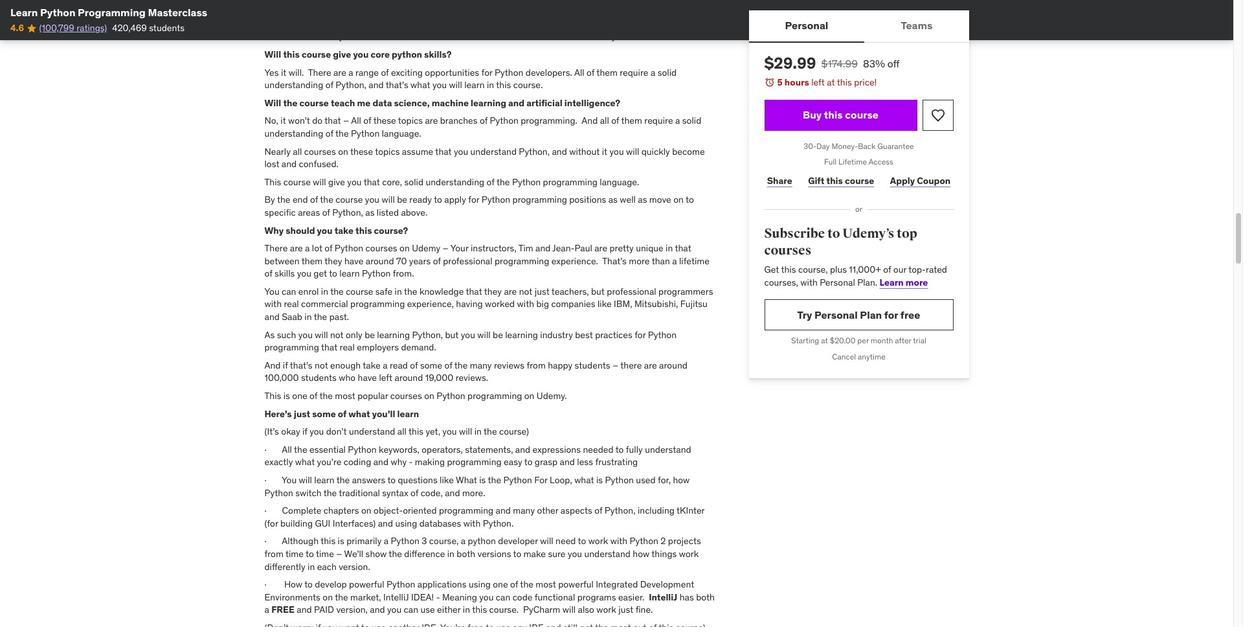 Task type: vqa. For each thing, say whether or not it's contained in the screenshot.
the bottom course,
yes



Task type: describe. For each thing, give the bounding box(es) containing it.
python, down artificial
[[519, 145, 550, 157]]

version,
[[336, 604, 368, 616]]

0 vertical spatial some
[[420, 359, 443, 371]]

meaning
[[442, 591, 477, 603]]

love
[[425, 31, 442, 42]]

frustrating
[[596, 456, 638, 468]]

1 this from the top
[[265, 176, 281, 188]]

can inside ·        how to develop powerful python applications using one of the most powerful integrated development environments on the market, intellij idea! - meaning you can code functional programs easier.
[[496, 591, 511, 603]]

course up do
[[300, 97, 329, 109]]

with left python.
[[464, 517, 481, 529]]

other
[[537, 505, 559, 516]]

price!
[[855, 76, 877, 88]]

will down opportunities
[[449, 79, 462, 91]]

companies
[[552, 298, 596, 310]]

0 vertical spatial have
[[345, 255, 364, 267]]

and up as on the bottom left of page
[[265, 311, 280, 323]]

for right practices
[[635, 329, 646, 341]]

0 horizontal spatial how
[[633, 548, 650, 560]]

loop,
[[550, 474, 572, 486]]

1 horizontal spatial there
[[621, 359, 642, 371]]

will up operators,
[[459, 426, 472, 437]]

1 vertical spatial require
[[645, 115, 673, 127]]

0 horizontal spatial some
[[312, 408, 336, 420]]

from.
[[393, 268, 414, 279]]

above.
[[401, 207, 428, 218]]

1 powerful from the left
[[349, 579, 385, 590]]

you right yet,
[[443, 426, 457, 437]]

course down confused.
[[336, 194, 363, 206]]

free and paid version, and you can use either in this course.  pycharm will also work just fine.
[[272, 604, 653, 616]]

okay
[[281, 426, 300, 437]]

needed
[[583, 444, 614, 455]]

in down meaning
[[463, 604, 470, 616]]

will up listed
[[382, 194, 395, 206]]

day
[[817, 141, 830, 151]]

this inside get this course, plus 11,000+ of our top-rated courses, with personal plan.
[[782, 264, 797, 275]]

3
[[422, 535, 427, 547]]

developers.
[[526, 66, 573, 78]]

2 horizontal spatial just
[[619, 604, 634, 616]]

month
[[871, 336, 894, 346]]

– down teach
[[343, 115, 349, 127]]

1 vertical spatial you
[[282, 474, 297, 486]]

students down best
[[575, 359, 611, 371]]

one inside ·        how to develop powerful python applications using one of the most powerful integrated development environments on the market, intellij idea! - meaning you can code functional programs easier.
[[493, 579, 508, 590]]

personal inside get this course, plus 11,000+ of our top-rated courses, with personal plan.
[[820, 277, 856, 288]]

you down having
[[461, 329, 475, 341]]

$174.99
[[822, 57, 858, 70]]

projects
[[668, 535, 701, 547]]

understand down branches
[[471, 145, 517, 157]]

learn more link
[[880, 277, 929, 288]]

– left 'we'll'
[[336, 548, 342, 560]]

buy this course button
[[765, 99, 918, 131]]

2 intellij from the left
[[649, 591, 678, 603]]

all up keywords, at the bottom
[[398, 426, 407, 437]]

learn right you'll
[[397, 408, 419, 420]]

buy this course
[[803, 108, 879, 121]]

you inside ·        how to develop powerful python applications using one of the most powerful integrated development environments on the market, intellij idea! - meaning you can code functional programs easier.
[[480, 591, 494, 603]]

personal inside try personal plan for free link
[[815, 308, 858, 321]]

to right get
[[329, 268, 337, 279]]

0 vertical spatial how
[[673, 474, 690, 486]]

programming
[[78, 6, 146, 19]]

0 horizontal spatial all
[[282, 444, 292, 455]]

1 vertical spatial work
[[679, 548, 699, 560]]

share button
[[765, 168, 795, 194]]

end
[[293, 194, 308, 206]]

1 vertical spatial there
[[265, 242, 288, 254]]

0 horizontal spatial more
[[346, 31, 366, 42]]

0 vertical spatial these
[[374, 115, 396, 127]]

most inside ·        how to develop powerful python applications using one of the most powerful integrated development environments on the market, intellij idea! - meaning you can code functional programs easier.
[[536, 579, 556, 590]]

0 horizontal spatial take
[[335, 224, 354, 236]]

difference
[[404, 548, 445, 560]]

programmers
[[659, 286, 714, 297]]

0 vertical spatial around
[[366, 255, 394, 267]]

on up interfaces) at the bottom left of the page
[[361, 505, 372, 516]]

to up frustrating
[[616, 444, 624, 455]]

check
[[497, 31, 522, 42]]

you down opportunities
[[433, 79, 447, 91]]

2 horizontal spatial all
[[575, 66, 585, 78]]

2 vertical spatial can
[[404, 604, 419, 616]]

udemy
[[412, 242, 441, 254]]

course left check
[[459, 31, 487, 42]]

intellij inside ·        how to develop powerful python applications using one of the most powerful integrated development environments on the market, intellij idea! - meaning you can code functional programs easier.
[[384, 591, 409, 603]]

to right need
[[578, 535, 586, 547]]

functional
[[535, 591, 575, 603]]

starting
[[792, 336, 820, 346]]

420,469
[[112, 22, 147, 34]]

here's
[[265, 408, 292, 420]]

code
[[513, 591, 533, 603]]

after
[[895, 336, 912, 346]]

lifetime
[[839, 157, 867, 167]]

you left get
[[297, 268, 312, 279]]

developer
[[498, 535, 538, 547]]

what left "you're"
[[295, 456, 315, 468]]

that left the core,
[[364, 176, 380, 188]]

you left use
[[387, 604, 402, 616]]

skills?
[[424, 49, 452, 60]]

has both a
[[265, 591, 715, 616]]

coding
[[344, 456, 371, 468]]

alarm image
[[765, 77, 775, 87]]

you down branches
[[454, 145, 468, 157]]

with up integrated
[[611, 535, 628, 547]]

2 vertical spatial it
[[602, 145, 608, 157]]

try personal plan for free
[[798, 308, 921, 321]]

2 horizontal spatial more
[[906, 277, 929, 288]]

1 vertical spatial it
[[281, 115, 286, 127]]

programming down more.
[[439, 505, 494, 516]]

why
[[391, 456, 407, 468]]

1 horizontal spatial as
[[609, 194, 618, 206]]

learning left industry
[[505, 329, 538, 341]]

0 vertical spatial give
[[333, 49, 351, 60]]

1 horizontal spatial many
[[470, 359, 492, 371]]

teachers,
[[552, 286, 589, 297]]

programming down statements,
[[447, 456, 502, 468]]

0 vertical spatial topics
[[398, 115, 423, 127]]

1 horizontal spatial be
[[397, 194, 407, 206]]

udemy's
[[843, 225, 895, 242]]

intelligence?
[[565, 97, 621, 109]]

2 horizontal spatial be
[[493, 329, 503, 341]]

is up 'we'll'
[[338, 535, 345, 547]]

that right assume
[[436, 145, 452, 157]]

courses inside subscribe to udemy's top courses
[[765, 242, 812, 258]]

83%
[[863, 57, 886, 70]]

0 vertical spatial many
[[322, 31, 343, 42]]

anytime
[[858, 352, 886, 362]]

all right nearly
[[293, 145, 302, 157]]

1 vertical spatial these
[[350, 145, 373, 157]]

course, inside and there are many more students who love the course – check out all the reviews for yourself. will this course give you core python skills? yes it will.  there are a range of exciting opportunities for python developers. all of them require a solid understanding of python, and that's what you will learn in this course. will the course teach me data science, machine learning and artificial intelligence? no, it won't do that – all of these topics are branches of python programming.  and all of them require a solid understanding of the python language. nearly all courses on these topics assume that you understand python, and without it you will quickly become lost and confused. this course will give you that core, solid understanding of the python programming language. by the end of the course you will be ready to apply for python programming positions as well as move on to specific areas of python, as listed above. why should you take this course? there are a lot of python courses on udemy – your instructors, tim and jean-paul are pretty unique in that between them they have around 70 years of professional programming experience.  that's more than a lifetime of skills you get to learn python from. you can enrol in the course safe in the knowledge that they are not just teachers, but professional programmers with real commercial programming experience, having worked with big companies like ibm, mitsubishi, fujitsu and saab in the past. as such you will not only be learning python, but you will be learning industry best practices for python programming that real employers demand. and if that's not enough take a read of some of the many reviews from happy students – there are around 100,000 students who have left around 19,000 reviews. this is one of the most popular courses on python programming on udemy. here's just some of what you'll learn (it's okay if you don't understand all this yet, you will in the course) ·       all the essential python keywords, operators, statements, and expressions needed to fully understand exactly what you're coding and why - making programming easy to grasp and less frustrating ·       you will learn the answers to questions like what is the python for loop, what is python used for, how python switch the traditional syntax of code, and more. ·       complete chapters on object-oriented programming and many other aspects of python, including tkinter (for building gui interfaces) and using databases with python. ·       although this is primarily a python 3 course, a python developer will need to work with python 2 projects from time to time – we'll show the difference in both versions to make sure you understand how things work differently in each version.
[[429, 535, 459, 547]]

your
[[451, 242, 469, 254]]

learn for learn python programming masterclass
[[10, 6, 38, 19]]

1 vertical spatial give
[[328, 176, 345, 188]]

in right difference
[[447, 548, 455, 560]]

2 horizontal spatial as
[[638, 194, 647, 206]]

easier.
[[619, 591, 645, 603]]

course left safe
[[346, 286, 373, 297]]

students down masterclass
[[149, 22, 185, 34]]

move
[[650, 194, 672, 206]]

1 horizontal spatial real
[[340, 342, 355, 353]]

opportunities
[[425, 66, 479, 78]]

all right out
[[539, 31, 548, 42]]

that up enough
[[321, 342, 338, 353]]

practices
[[595, 329, 633, 341]]

·        how to develop powerful python applications using one of the most powerful integrated development environments on the market, intellij idea! - meaning you can code functional programs easier.
[[265, 579, 695, 603]]

and left the 'without'
[[552, 145, 567, 157]]

5
[[778, 76, 783, 88]]

0 vertical spatial real
[[284, 298, 299, 310]]

0 horizontal spatial if
[[283, 359, 288, 371]]

only
[[346, 329, 363, 341]]

to right move
[[686, 194, 694, 206]]

of inside get this course, plus 11,000+ of our top-rated courses, with personal plan.
[[884, 264, 892, 275]]

easy
[[504, 456, 523, 468]]

1 will from the top
[[265, 49, 281, 60]]

using inside ·        how to develop powerful python applications using one of the most powerful integrated development environments on the market, intellij idea! - meaning you can code functional programs easier.
[[469, 579, 491, 590]]

2 vertical spatial understanding
[[426, 176, 485, 188]]

0 horizontal spatial language.
[[382, 128, 422, 139]]

1 horizontal spatial from
[[527, 359, 546, 371]]

30-day money-back guarantee full lifetime access
[[804, 141, 914, 167]]

you right the 'without'
[[610, 145, 624, 157]]

confused.
[[299, 158, 339, 170]]

courses up confused.
[[304, 145, 336, 157]]

0 horizontal spatial not
[[315, 359, 328, 371]]

understand down you'll
[[349, 426, 395, 437]]

will left quickly
[[626, 145, 640, 157]]

traditional
[[339, 487, 380, 499]]

don't
[[326, 426, 347, 437]]

1 vertical spatial take
[[363, 359, 381, 371]]

by
[[265, 194, 275, 206]]

course, inside get this course, plus 11,000+ of our top-rated courses, with personal plan.
[[799, 264, 828, 275]]

one inside and there are many more students who love the course – check out all the reviews for yourself. will this course give you core python skills? yes it will.  there are a range of exciting opportunities for python developers. all of them require a solid understanding of python, and that's what you will learn in this course. will the course teach me data science, machine learning and artificial intelligence? no, it won't do that – all of these topics are branches of python programming.  and all of them require a solid understanding of the python language. nearly all courses on these topics assume that you understand python, and without it you will quickly become lost and confused. this course will give you that core, solid understanding of the python programming language. by the end of the course you will be ready to apply for python programming positions as well as move on to specific areas of python, as listed above. why should you take this course? there are a lot of python courses on udemy – your instructors, tim and jean-paul are pretty unique in that between them they have around 70 years of professional programming experience.  that's more than a lifetime of skills you get to learn python from. you can enrol in the course safe in the knowledge that they are not just teachers, but professional programmers with real commercial programming experience, having worked with big companies like ibm, mitsubishi, fujitsu and saab in the past. as such you will not only be learning python, but you will be learning industry best practices for python programming that real employers demand. and if that's not enough take a read of some of the many reviews from happy students – there are around 100,000 students who have left around 19,000 reviews. this is one of the most popular courses on python programming on udemy. here's just some of what you'll learn (it's okay if you don't understand all this yet, you will in the course) ·       all the essential python keywords, operators, statements, and expressions needed to fully understand exactly what you're coding and why - making programming easy to grasp and less frustrating ·       you will learn the answers to questions like what is the python for loop, what is python used for, how python switch the traditional syntax of code, and more. ·       complete chapters on object-oriented programming and many other aspects of python, including tkinter (for building gui interfaces) and using databases with python. ·       although this is primarily a python 3 course, a python developer will need to work with python 2 projects from time to time – we'll show the difference in both versions to make sure you understand how things work differently in each version.
[[292, 390, 308, 402]]

students down enough
[[301, 372, 337, 384]]

teams button
[[865, 10, 969, 41]]

assume
[[402, 145, 434, 157]]

0 horizontal spatial be
[[365, 329, 375, 341]]

0 horizontal spatial python
[[392, 49, 422, 60]]

tkinter
[[677, 505, 705, 516]]

python.
[[483, 517, 514, 529]]

on up "70"
[[400, 242, 410, 254]]

artificial
[[527, 97, 563, 109]]

on down 19,000
[[424, 390, 435, 402]]

0 horizontal spatial there
[[283, 31, 304, 42]]

0 vertical spatial them
[[597, 66, 618, 78]]

switch
[[296, 487, 322, 499]]

try personal plan for free link
[[765, 300, 954, 331]]

0 vertical spatial there
[[308, 66, 331, 78]]

programming up positions
[[543, 176, 598, 188]]

programming down safe
[[350, 298, 405, 310]]

for left yourself.
[[599, 31, 610, 42]]

that right do
[[325, 115, 341, 127]]

and down object-
[[378, 517, 393, 529]]

learn down "you're"
[[314, 474, 335, 486]]

1 horizontal spatial that's
[[386, 79, 409, 91]]

for right opportunities
[[482, 66, 493, 78]]

using inside and there are many more students who love the course – check out all the reviews for yourself. will this course give you core python skills? yes it will.  there are a range of exciting opportunities for python developers. all of them require a solid understanding of python, and that's what you will learn in this course. will the course teach me data science, machine learning and artificial intelligence? no, it won't do that – all of these topics are branches of python programming.  and all of them require a solid understanding of the python language. nearly all courses on these topics assume that you understand python, and without it you will quickly become lost and confused. this course will give you that core, solid understanding of the python programming language. by the end of the course you will be ready to apply for python programming positions as well as move on to specific areas of python, as listed above. why should you take this course? there are a lot of python courses on udemy – your instructors, tim and jean-paul are pretty unique in that between them they have around 70 years of professional programming experience.  that's more than a lifetime of skills you get to learn python from. you can enrol in the course safe in the knowledge that they are not just teachers, but professional programmers with real commercial programming experience, having worked with big companies like ibm, mitsubishi, fujitsu and saab in the past. as such you will not only be learning python, but you will be learning industry best practices for python programming that real employers demand. and if that's not enough take a read of some of the many reviews from happy students – there are around 100,000 students who have left around 19,000 reviews. this is one of the most popular courses on python programming on udemy. here's just some of what you'll learn (it's okay if you don't understand all this yet, you will in the course) ·       all the essential python keywords, operators, statements, and expressions needed to fully understand exactly what you're coding and why - making programming easy to grasp and less frustrating ·       you will learn the answers to questions like what is the python for loop, what is python used for, how python switch the traditional syntax of code, and more. ·       complete chapters on object-oriented programming and many other aspects of python, including tkinter (for building gui interfaces) and using databases with python. ·       although this is primarily a python 3 course, a python developer will need to work with python 2 projects from time to time – we'll show the difference in both versions to make sure you understand how things work differently in each version.
[[395, 517, 417, 529]]

left inside and there are many more students who love the course – check out all the reviews for yourself. will this course give you core python skills? yes it will.  there are a range of exciting opportunities for python developers. all of them require a solid understanding of python, and that's what you will learn in this course. will the course teach me data science, machine learning and artificial intelligence? no, it won't do that – all of these topics are branches of python programming.  and all of them require a solid understanding of the python language. nearly all courses on these topics assume that you understand python, and without it you will quickly become lost and confused. this course will give you that core, solid understanding of the python programming language. by the end of the course you will be ready to apply for python programming positions as well as move on to specific areas of python, as listed above. why should you take this course? there are a lot of python courses on udemy – your instructors, tim and jean-paul are pretty unique in that between them they have around 70 years of professional programming experience.  that's more than a lifetime of skills you get to learn python from. you can enrol in the course safe in the knowledge that they are not just teachers, but professional programmers with real commercial programming experience, having worked with big companies like ibm, mitsubishi, fujitsu and saab in the past. as such you will not only be learning python, but you will be learning industry best practices for python programming that real employers demand. and if that's not enough take a read of some of the many reviews from happy students – there are around 100,000 students who have left around 19,000 reviews. this is one of the most popular courses on python programming on udemy. here's just some of what you'll learn (it's okay if you don't understand all this yet, you will in the course) ·       all the essential python keywords, operators, statements, and expressions needed to fully understand exactly what you're coding and why - making programming easy to grasp and less frustrating ·       you will learn the answers to questions like what is the python for loop, what is python used for, how python switch the traditional syntax of code, and more. ·       complete chapters on object-oriented programming and many other aspects of python, including tkinter (for building gui interfaces) and using databases with python. ·       although this is primarily a python 3 course, a python developer will need to work with python 2 projects from time to time – we'll show the difference in both versions to make sure you understand how things work differently in each version.
[[379, 372, 393, 384]]

1 horizontal spatial just
[[535, 286, 550, 297]]

python, left including
[[605, 505, 636, 516]]

things
[[652, 548, 677, 560]]

– left your
[[443, 242, 449, 254]]

will up sure
[[540, 535, 554, 547]]

to left apply in the left of the page
[[434, 194, 442, 206]]

and down expressions
[[560, 456, 575, 468]]

python, up the demand.
[[412, 329, 443, 341]]

pretty
[[610, 242, 634, 254]]

- inside and there are many more students who love the course – check out all the reviews for yourself. will this course give you core python skills? yes it will.  there are a range of exciting opportunities for python developers. all of them require a solid understanding of python, and that's what you will learn in this course. will the course teach me data science, machine learning and artificial intelligence? no, it won't do that – all of these topics are branches of python programming.  and all of them require a solid understanding of the python language. nearly all courses on these topics assume that you understand python, and without it you will quickly become lost and confused. this course will give you that core, solid understanding of the python programming language. by the end of the course you will be ready to apply for python programming positions as well as move on to specific areas of python, as listed above. why should you take this course? there are a lot of python courses on udemy – your instructors, tim and jean-paul are pretty unique in that between them they have around 70 years of professional programming experience.  that's more than a lifetime of skills you get to learn python from. you can enrol in the course safe in the knowledge that they are not just teachers, but professional programmers with real commercial programming experience, having worked with big companies like ibm, mitsubishi, fujitsu and saab in the past. as such you will not only be learning python, but you will be learning industry best practices for python programming that real employers demand. and if that's not enough take a read of some of the many reviews from happy students – there are around 100,000 students who have left around 19,000 reviews. this is one of the most popular courses on python programming on udemy. here's just some of what you'll learn (it's okay if you don't understand all this yet, you will in the course) ·       all the essential python keywords, operators, statements, and expressions needed to fully understand exactly what you're coding and why - making programming easy to grasp and less frustrating ·       you will learn the answers to questions like what is the python for loop, what is python used for, how python switch the traditional syntax of code, and more. ·       complete chapters on object-oriented programming and many other aspects of python, including tkinter (for building gui interfaces) and using databases with python. ·       although this is primarily a python 3 course, a python developer will need to work with python 2 projects from time to time – we'll show the difference in both versions to make sure you understand how things work differently in each version.
[[409, 456, 413, 468]]

will down having
[[478, 329, 491, 341]]

1 vertical spatial python
[[468, 535, 496, 547]]

and down course.
[[509, 97, 525, 109]]

2 horizontal spatial solid
[[683, 115, 702, 127]]

1 vertical spatial topics
[[375, 145, 400, 157]]

2 vertical spatial work
[[597, 604, 617, 616]]

areas
[[298, 207, 320, 218]]

more.
[[462, 487, 486, 499]]

ibm,
[[614, 298, 633, 310]]

11,000+
[[849, 264, 882, 275]]

0 vertical spatial at
[[827, 76, 835, 88]]

programming down such
[[265, 342, 319, 353]]

0 vertical spatial like
[[598, 298, 612, 310]]

teams
[[901, 19, 933, 32]]

0 horizontal spatial who
[[339, 372, 356, 384]]

can inside and there are many more students who love the course – check out all the reviews for yourself. will this course give you core python skills? yes it will.  there are a range of exciting opportunities for python developers. all of them require a solid understanding of python, and that's what you will learn in this course. will the course teach me data science, machine learning and artificial intelligence? no, it won't do that – all of these topics are branches of python programming.  and all of them require a solid understanding of the python language. nearly all courses on these topics assume that you understand python, and without it you will quickly become lost and confused. this course will give you that core, solid understanding of the python programming language. by the end of the course you will be ready to apply for python programming positions as well as move on to specific areas of python, as listed above. why should you take this course? there are a lot of python courses on udemy – your instructors, tim and jean-paul are pretty unique in that between them they have around 70 years of professional programming experience.  that's more than a lifetime of skills you get to learn python from. you can enrol in the course safe in the knowledge that they are not just teachers, but professional programmers with real commercial programming experience, having worked with big companies like ibm, mitsubishi, fujitsu and saab in the past. as such you will not only be learning python, but you will be learning industry best practices for python programming that real employers demand. and if that's not enough take a read of some of the many reviews from happy students – there are around 100,000 students who have left around 19,000 reviews. this is one of the most popular courses on python programming on udemy. here's just some of what you'll learn (it's okay if you don't understand all this yet, you will in the course) ·       all the essential python keywords, operators, statements, and expressions needed to fully understand exactly what you're coding and why - making programming easy to grasp and less frustrating ·       you will learn the answers to questions like what is the python for loop, what is python used for, how python switch the traditional syntax of code, and more. ·       complete chapters on object-oriented programming and many other aspects of python, including tkinter (for building gui interfaces) and using databases with python. ·       although this is primarily a python 3 course, a python developer will need to work with python 2 projects from time to time – we'll show the difference in both versions to make sure you understand how things work differently in each version.
[[282, 286, 296, 297]]

2 vertical spatial many
[[513, 505, 535, 516]]

fine.
[[636, 604, 653, 616]]

what down popular
[[349, 408, 370, 420]]

you down need
[[568, 548, 582, 560]]

1 vertical spatial and
[[582, 115, 598, 127]]

tim
[[519, 242, 534, 254]]

0 vertical spatial left
[[812, 76, 825, 88]]

students up core
[[369, 31, 404, 42]]

learn right get
[[340, 268, 360, 279]]

hours
[[785, 76, 810, 88]]

will left also
[[563, 604, 576, 616]]

1 horizontal spatial solid
[[658, 66, 677, 78]]

you left don't
[[310, 426, 324, 437]]

chapters
[[324, 505, 359, 516]]

this inside button
[[824, 108, 843, 121]]

2 this from the top
[[265, 390, 281, 402]]

for left the free
[[885, 308, 899, 321]]

0 vertical spatial understanding
[[265, 79, 323, 91]]

that up lifetime
[[675, 242, 692, 254]]

access
[[869, 157, 894, 167]]

as
[[265, 329, 275, 341]]

for right apply in the left of the page
[[469, 194, 480, 206]]

that up having
[[466, 286, 482, 297]]

– left check
[[489, 31, 495, 42]]

nearly
[[265, 145, 291, 157]]

1 vertical spatial they
[[484, 286, 502, 297]]

2 horizontal spatial not
[[519, 286, 533, 297]]

get this course, plus 11,000+ of our top-rated courses, with personal plan.
[[765, 264, 948, 288]]

1 vertical spatial understanding
[[265, 128, 323, 139]]

you right such
[[298, 329, 313, 341]]

knowledge
[[420, 286, 464, 297]]

– down practices
[[613, 359, 619, 371]]

having
[[456, 298, 483, 310]]

programming down reviews.
[[468, 390, 522, 402]]

in right saab
[[305, 311, 312, 323]]

in up commercial
[[321, 286, 328, 297]]

0 vertical spatial it
[[281, 66, 287, 78]]

1 horizontal spatial reviews
[[566, 31, 597, 42]]

yes
[[265, 66, 279, 78]]

popular
[[358, 390, 388, 402]]

and down range
[[369, 79, 384, 91]]

0 horizontal spatial they
[[325, 255, 342, 267]]

0 vertical spatial and
[[265, 31, 281, 42]]

and down what
[[445, 487, 460, 499]]

such
[[277, 329, 296, 341]]

will down confused.
[[313, 176, 326, 188]]

course?
[[374, 224, 408, 236]]

instructors,
[[471, 242, 517, 254]]

with left big
[[517, 298, 534, 310]]

mitsubishi,
[[635, 298, 679, 310]]



Task type: locate. For each thing, give the bounding box(es) containing it.
real
[[284, 298, 299, 310], [340, 342, 355, 353]]

oriented
[[403, 505, 437, 516]]

0 horizontal spatial powerful
[[349, 579, 385, 590]]

time
[[286, 548, 304, 560], [316, 548, 334, 560]]

free
[[901, 308, 921, 321]]

you right meaning
[[480, 591, 494, 603]]

0 vertical spatial work
[[589, 535, 608, 547]]

personal down plus
[[820, 277, 856, 288]]

1 horizontal spatial more
[[629, 255, 650, 267]]

understand
[[471, 145, 517, 157], [349, 426, 395, 437], [645, 444, 692, 455], [585, 548, 631, 560]]

reviews left yourself.
[[566, 31, 597, 42]]

is up more.
[[480, 474, 486, 486]]

who left love
[[406, 31, 423, 42]]

essential
[[310, 444, 346, 455]]

and up python.
[[496, 505, 511, 516]]

we'll
[[344, 548, 364, 560]]

demand.
[[401, 342, 436, 353]]

1 vertical spatial will
[[265, 97, 281, 109]]

0 vertical spatial both
[[457, 548, 476, 560]]

2 vertical spatial more
[[906, 277, 929, 288]]

0 vertical spatial not
[[519, 286, 533, 297]]

with up as on the bottom left of page
[[265, 298, 282, 310]]

exciting
[[391, 66, 423, 78]]

it right no,
[[281, 115, 286, 127]]

0 horizontal spatial from
[[265, 548, 284, 560]]

around down read
[[395, 372, 423, 384]]

1 vertical spatial professional
[[607, 286, 657, 297]]

experience,
[[407, 298, 454, 310]]

1 vertical spatial personal
[[820, 277, 856, 288]]

to inside subscribe to udemy's top courses
[[828, 225, 841, 242]]

1 horizontal spatial if
[[302, 426, 308, 437]]

0 horizontal spatial that's
[[290, 359, 313, 371]]

most up functional
[[536, 579, 556, 590]]

safe
[[376, 286, 393, 297]]

1 horizontal spatial who
[[406, 31, 423, 42]]

them
[[597, 66, 618, 78], [622, 115, 643, 127], [302, 255, 323, 267]]

read
[[390, 359, 408, 371]]

give
[[333, 49, 351, 60], [328, 176, 345, 188]]

topics
[[398, 115, 423, 127], [375, 145, 400, 157]]

and left the why
[[374, 456, 389, 468]]

0 vertical spatial but
[[591, 286, 605, 297]]

not left only
[[330, 329, 344, 341]]

- down applications
[[436, 591, 440, 603]]

grasp
[[535, 456, 558, 468]]

making
[[415, 456, 445, 468]]

1 horizontal spatial you
[[282, 474, 297, 486]]

topics down "science,"
[[398, 115, 423, 127]]

on inside ·        how to develop powerful python applications using one of the most powerful integrated development environments on the market, intellij idea! - meaning you can code functional programs easier.
[[323, 591, 333, 603]]

but
[[591, 286, 605, 297], [445, 329, 459, 341]]

1 vertical spatial reviews
[[494, 359, 525, 371]]

1 horizontal spatial intellij
[[649, 591, 678, 603]]

complete
[[282, 505, 322, 516]]

2 vertical spatial them
[[302, 255, 323, 267]]

rated
[[926, 264, 948, 275]]

1 horizontal spatial language.
[[600, 176, 640, 188]]

this
[[265, 176, 281, 188], [265, 390, 281, 402]]

2 will from the top
[[265, 97, 281, 109]]

1 horizontal spatial how
[[673, 474, 690, 486]]

in left each at the bottom
[[308, 561, 315, 572]]

0 vertical spatial personal
[[785, 19, 829, 32]]

including
[[638, 505, 675, 516]]

to down although
[[306, 548, 314, 560]]

that's
[[386, 79, 409, 91], [290, 359, 313, 371]]

you down skills
[[265, 286, 280, 297]]

personal button
[[749, 10, 865, 41]]

1 horizontal spatial professional
[[607, 286, 657, 297]]

topics left assume
[[375, 145, 400, 157]]

powerful
[[349, 579, 385, 590], [558, 579, 594, 590]]

reviews.
[[456, 372, 489, 384]]

learning up branches
[[471, 97, 507, 109]]

0 horizontal spatial around
[[366, 255, 394, 267]]

be up above.
[[397, 194, 407, 206]]

1 horizontal spatial them
[[597, 66, 618, 78]]

2 vertical spatial just
[[619, 604, 634, 616]]

out
[[524, 31, 537, 42]]

although
[[282, 535, 319, 547]]

1 horizontal spatial around
[[395, 372, 423, 384]]

has
[[680, 591, 694, 603]]

1 vertical spatial just
[[294, 408, 310, 420]]

tab list
[[749, 10, 969, 43]]

personal inside "personal" button
[[785, 19, 829, 32]]

enrol
[[299, 286, 319, 297]]

me
[[357, 97, 371, 109]]

tab list containing personal
[[749, 10, 969, 43]]

gift
[[809, 175, 825, 186]]

a
[[349, 66, 353, 78], [651, 66, 656, 78], [676, 115, 680, 127], [305, 242, 310, 254], [673, 255, 677, 267], [383, 359, 388, 371], [384, 535, 389, 547], [461, 535, 466, 547], [265, 604, 269, 616]]

python, up teach
[[336, 79, 367, 91]]

learning up employers at the left
[[377, 329, 410, 341]]

in up than
[[666, 242, 673, 254]]

how left the things
[[633, 548, 650, 560]]

1 vertical spatial that's
[[290, 359, 313, 371]]

require up quickly
[[645, 115, 673, 127]]

you
[[353, 49, 369, 60], [433, 79, 447, 91], [454, 145, 468, 157], [610, 145, 624, 157], [347, 176, 362, 188], [365, 194, 380, 206], [317, 224, 333, 236], [297, 268, 312, 279], [298, 329, 313, 341], [461, 329, 475, 341], [310, 426, 324, 437], [443, 426, 457, 437], [568, 548, 582, 560], [480, 591, 494, 603], [387, 604, 402, 616]]

more down unique
[[629, 255, 650, 267]]

$29.99
[[765, 53, 817, 73]]

0 horizontal spatial as
[[366, 207, 375, 218]]

intellij down development
[[649, 591, 678, 603]]

1 intellij from the left
[[384, 591, 409, 603]]

one
[[292, 390, 308, 402], [493, 579, 508, 590]]

applications
[[418, 579, 467, 590]]

1 vertical spatial most
[[536, 579, 556, 590]]

wishlist image
[[931, 107, 946, 123]]

primarily
[[347, 535, 382, 547]]

2 powerful from the left
[[558, 579, 594, 590]]

as right well
[[638, 194, 647, 206]]

0 horizontal spatial course,
[[429, 535, 459, 547]]

courses
[[304, 145, 336, 157], [765, 242, 812, 258], [366, 242, 398, 254], [390, 390, 422, 402]]

to right the easy
[[525, 456, 533, 468]]

more up range
[[346, 31, 366, 42]]

a inside has both a
[[265, 604, 269, 616]]

understanding down the yes
[[265, 79, 323, 91]]

these down the data
[[374, 115, 396, 127]]

1 vertical spatial but
[[445, 329, 459, 341]]

python, right the areas
[[332, 207, 363, 218]]

1 horizontal spatial one
[[493, 579, 508, 590]]

syntax
[[382, 487, 409, 499]]

2 vertical spatial not
[[315, 359, 328, 371]]

0 vertical spatial more
[[346, 31, 366, 42]]

most inside and there are many more students who love the course – check out all the reviews for yourself. will this course give you core python skills? yes it will.  there are a range of exciting opportunities for python developers. all of them require a solid understanding of python, and that's what you will learn in this course. will the course teach me data science, machine learning and artificial intelligence? no, it won't do that – all of these topics are branches of python programming.  and all of them require a solid understanding of the python language. nearly all courses on these topics assume that you understand python, and without it you will quickly become lost and confused. this course will give you that core, solid understanding of the python programming language. by the end of the course you will be ready to apply for python programming positions as well as move on to specific areas of python, as listed above. why should you take this course? there are a lot of python courses on udemy – your instructors, tim and jean-paul are pretty unique in that between them they have around 70 years of professional programming experience.  that's more than a lifetime of skills you get to learn python from. you can enrol in the course safe in the knowledge that they are not just teachers, but professional programmers with real commercial programming experience, having worked with big companies like ibm, mitsubishi, fujitsu and saab in the past. as such you will not only be learning python, but you will be learning industry best practices for python programming that real employers demand. and if that's not enough take a read of some of the many reviews from happy students – there are around 100,000 students who have left around 19,000 reviews. this is one of the most popular courses on python programming on udemy. here's just some of what you'll learn (it's okay if you don't understand all this yet, you will in the course) ·       all the essential python keywords, operators, statements, and expressions needed to fully understand exactly what you're coding and why - making programming easy to grasp and less frustrating ·       you will learn the answers to questions like what is the python for loop, what is python used for, how python switch the traditional syntax of code, and more. ·       complete chapters on object-oriented programming and many other aspects of python, including tkinter (for building gui interfaces) and using databases with python. ·       although this is primarily a python 3 course, a python developer will need to work with python 2 projects from time to time – we'll show the difference in both versions to make sure you understand how things work differently in each version.
[[335, 390, 356, 402]]

subscribe
[[765, 225, 825, 242]]

2 time from the left
[[316, 548, 334, 560]]

with inside get this course, plus 11,000+ of our top-rated courses, with personal plan.
[[801, 277, 818, 288]]

using up has both a
[[469, 579, 491, 590]]

1 vertical spatial learn
[[880, 277, 904, 288]]

1 horizontal spatial python
[[468, 535, 496, 547]]

0 vertical spatial require
[[620, 66, 649, 78]]

in right safe
[[395, 286, 402, 297]]

intellij
[[384, 591, 409, 603], [649, 591, 678, 603]]

try
[[798, 308, 813, 321]]

4.6
[[10, 22, 24, 34]]

1 vertical spatial around
[[659, 359, 688, 371]]

course, left plus
[[799, 264, 828, 275]]

what down exciting
[[411, 79, 430, 91]]

1 horizontal spatial all
[[351, 115, 361, 127]]

who down enough
[[339, 372, 356, 384]]

0 horizontal spatial many
[[322, 31, 343, 42]]

do
[[312, 115, 323, 127]]

in up statements,
[[475, 426, 482, 437]]

all down the me
[[351, 115, 361, 127]]

1 vertical spatial who
[[339, 372, 356, 384]]

0 vertical spatial most
[[335, 390, 356, 402]]

personal up $29.99
[[785, 19, 829, 32]]

0 horizontal spatial them
[[302, 255, 323, 267]]

courses down course?
[[366, 242, 398, 254]]

0 horizontal spatial solid
[[405, 176, 424, 188]]

1 vertical spatial real
[[340, 342, 355, 353]]

$29.99 $174.99 83% off
[[765, 53, 900, 73]]

professional down your
[[443, 255, 493, 267]]

interfaces)
[[333, 517, 376, 529]]

1 time from the left
[[286, 548, 304, 560]]

0 horizontal spatial just
[[294, 408, 310, 420]]

require down yourself.
[[620, 66, 649, 78]]

2 horizontal spatial around
[[659, 359, 688, 371]]

personal
[[785, 19, 829, 32], [820, 277, 856, 288], [815, 308, 858, 321]]

course inside button
[[846, 108, 879, 121]]

aspects
[[561, 505, 593, 516]]

1 vertical spatial like
[[440, 474, 454, 486]]

can down skills
[[282, 286, 296, 297]]

there up teach
[[308, 66, 331, 78]]

both inside has both a
[[696, 591, 715, 603]]

1 vertical spatial one
[[493, 579, 508, 590]]

and down market,
[[370, 604, 385, 616]]

can left use
[[404, 604, 419, 616]]

either
[[437, 604, 461, 616]]

course.
[[514, 79, 543, 91]]

best
[[575, 329, 593, 341]]

0 horizontal spatial you
[[265, 286, 280, 297]]

just up okay on the bottom of page
[[294, 408, 310, 420]]

1 vertical spatial -
[[436, 591, 440, 603]]

some up don't
[[312, 408, 336, 420]]

1 horizontal spatial course,
[[799, 264, 828, 275]]

python up versions
[[468, 535, 496, 547]]

both left versions
[[457, 548, 476, 560]]

like up code,
[[440, 474, 454, 486]]

0 vertical spatial reviews
[[566, 31, 597, 42]]

in left course.
[[487, 79, 494, 91]]

left down read
[[379, 372, 393, 384]]

all
[[539, 31, 548, 42], [600, 115, 609, 127], [293, 145, 302, 157], [398, 426, 407, 437]]

you up lot
[[317, 224, 333, 236]]

0 horizontal spatial but
[[445, 329, 459, 341]]

science,
[[394, 97, 430, 109]]

get
[[765, 264, 780, 275]]

than
[[652, 255, 670, 267]]

you up listed
[[365, 194, 380, 206]]

programming left positions
[[513, 194, 567, 206]]

be up employers at the left
[[365, 329, 375, 341]]

statements,
[[465, 444, 513, 455]]

like left ibm, in the top of the page
[[598, 298, 612, 310]]

1 horizontal spatial can
[[404, 604, 419, 616]]

100,000
[[265, 372, 299, 384]]

branches
[[440, 115, 478, 127]]

commercial
[[301, 298, 348, 310]]

19,000
[[425, 372, 454, 384]]

1 vertical spatial more
[[629, 255, 650, 267]]

as left well
[[609, 194, 618, 206]]

be down worked
[[493, 329, 503, 341]]

0 vertical spatial one
[[292, 390, 308, 402]]

time up each at the bottom
[[316, 548, 334, 560]]

and down nearly
[[282, 158, 297, 170]]

saab
[[282, 311, 302, 323]]

2 horizontal spatial can
[[496, 591, 511, 603]]

1 vertical spatial have
[[358, 372, 377, 384]]

will up the switch
[[299, 474, 312, 486]]

of inside ·        how to develop powerful python applications using one of the most powerful integrated development environments on the market, intellij idea! - meaning you can code functional programs easier.
[[510, 579, 518, 590]]

full
[[825, 157, 837, 167]]

idea!
[[411, 591, 434, 603]]

work down the projects
[[679, 548, 699, 560]]

past.
[[329, 311, 349, 323]]

1 vertical spatial them
[[622, 115, 643, 127]]

version.
[[339, 561, 370, 572]]

databases
[[420, 517, 461, 529]]

apply
[[445, 194, 466, 206]]

from up differently
[[265, 548, 284, 560]]

core
[[371, 49, 390, 60]]

fully
[[626, 444, 643, 455]]

to down developer
[[513, 548, 522, 560]]

- inside ·        how to develop powerful python applications using one of the most powerful integrated development environments on the market, intellij idea! - meaning you can code functional programs easier.
[[436, 591, 440, 603]]

course up teach
[[302, 49, 331, 60]]

learn for learn more
[[880, 277, 904, 288]]

1 vertical spatial if
[[302, 426, 308, 437]]

ratings)
[[77, 22, 107, 34]]

0 horizontal spatial one
[[292, 390, 308, 402]]

at inside "starting at $20.00 per month after trial cancel anytime"
[[822, 336, 828, 346]]

0 vertical spatial you
[[265, 286, 280, 297]]

share
[[767, 175, 793, 186]]

give down confused.
[[328, 176, 345, 188]]

gift this course
[[809, 175, 875, 186]]

0 vertical spatial course,
[[799, 264, 828, 275]]

one up has both a
[[493, 579, 508, 590]]

0 vertical spatial professional
[[443, 255, 493, 267]]

enough
[[330, 359, 361, 371]]

trial
[[914, 336, 927, 346]]

understand up integrated
[[585, 548, 631, 560]]

understanding
[[265, 79, 323, 91], [265, 128, 323, 139], [426, 176, 485, 188]]

learn
[[10, 6, 38, 19], [880, 277, 904, 288]]

1 vertical spatial from
[[265, 548, 284, 560]]

more down top-
[[906, 277, 929, 288]]

just up big
[[535, 286, 550, 297]]

1 vertical spatial all
[[351, 115, 361, 127]]

1 vertical spatial left
[[379, 372, 393, 384]]

to inside ·        how to develop powerful python applications using one of the most powerful integrated development environments on the market, intellij idea! - meaning you can code functional programs easier.
[[305, 579, 313, 590]]

versions
[[478, 548, 511, 560]]

what down less
[[575, 474, 594, 486]]

cancel
[[833, 352, 856, 362]]

0 vertical spatial just
[[535, 286, 550, 297]]

2 vertical spatial and
[[265, 359, 281, 371]]

will down commercial
[[315, 329, 328, 341]]

in
[[487, 79, 494, 91], [666, 242, 673, 254], [321, 286, 328, 297], [395, 286, 402, 297], [305, 311, 312, 323], [475, 426, 482, 437], [447, 548, 455, 560], [308, 561, 315, 572], [463, 604, 470, 616]]

1 vertical spatial can
[[496, 591, 511, 603]]

0 horizontal spatial most
[[335, 390, 356, 402]]

fujitsu
[[681, 298, 708, 310]]

skills
[[275, 268, 295, 279]]

0 vertical spatial -
[[409, 456, 413, 468]]

each
[[317, 561, 337, 572]]

both inside and there are many more students who love the course – check out all the reviews for yourself. will this course give you core python skills? yes it will.  there are a range of exciting opportunities for python developers. all of them require a solid understanding of python, and that's what you will learn in this course. will the course teach me data science, machine learning and artificial intelligence? no, it won't do that – all of these topics are branches of python programming.  and all of them require a solid understanding of the python language. nearly all courses on these topics assume that you understand python, and without it you will quickly become lost and confused. this course will give you that core, solid understanding of the python programming language. by the end of the course you will be ready to apply for python programming positions as well as move on to specific areas of python, as listed above. why should you take this course? there are a lot of python courses on udemy – your instructors, tim and jean-paul are pretty unique in that between them they have around 70 years of professional programming experience.  that's more than a lifetime of skills you get to learn python from. you can enrol in the course safe in the knowledge that they are not just teachers, but professional programmers with real commercial programming experience, having worked with big companies like ibm, mitsubishi, fujitsu and saab in the past. as such you will not only be learning python, but you will be learning industry best practices for python programming that real employers demand. and if that's not enough take a read of some of the many reviews from happy students – there are around 100,000 students who have left around 19,000 reviews. this is one of the most popular courses on python programming on udemy. here's just some of what you'll learn (it's okay if you don't understand all this yet, you will in the course) ·       all the essential python keywords, operators, statements, and expressions needed to fully understand exactly what you're coding and why - making programming easy to grasp and less frustrating ·       you will learn the answers to questions like what is the python for loop, what is python used for, how python switch the traditional syntax of code, and more. ·       complete chapters on object-oriented programming and many other aspects of python, including tkinter (for building gui interfaces) and using databases with python. ·       although this is primarily a python 3 course, a python developer will need to work with python 2 projects from time to time – we'll show the difference in both versions to make sure you understand how things work differently in each version.
[[457, 548, 476, 560]]

- right the why
[[409, 456, 413, 468]]

python
[[392, 49, 422, 60], [468, 535, 496, 547]]

learn more
[[880, 277, 929, 288]]

(it's
[[265, 426, 279, 437]]

course up end
[[284, 176, 311, 188]]

all down intelligence? at the left top of the page
[[600, 115, 609, 127]]

1 horizontal spatial not
[[330, 329, 344, 341]]

that's
[[603, 255, 627, 267]]

python inside ·        how to develop powerful python applications using one of the most powerful integrated development environments on the market, intellij idea! - meaning you can code functional programs easier.
[[387, 579, 416, 590]]



